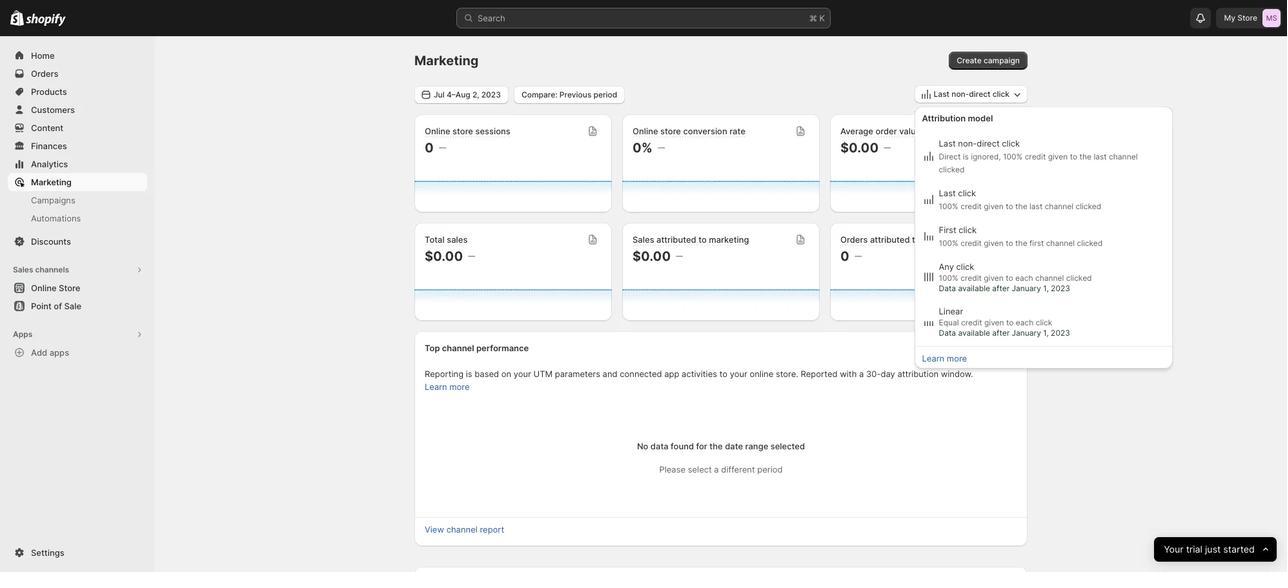 Task type: locate. For each thing, give the bounding box(es) containing it.
0 vertical spatial last
[[1094, 152, 1107, 161]]

click
[[993, 89, 1010, 99], [1002, 138, 1020, 149], [959, 188, 976, 198], [959, 225, 977, 235], [957, 262, 975, 272], [1036, 318, 1053, 327]]

january down any click 100% credit given to each channel clicked data available after january 1, 2023
[[1012, 328, 1042, 338]]

2 january from the top
[[1012, 328, 1042, 338]]

0 vertical spatial orders
[[31, 68, 58, 79]]

1 horizontal spatial period
[[758, 464, 783, 475]]

$0.00 for average
[[841, 140, 879, 156]]

2 data from the top
[[939, 328, 956, 338]]

2 1, from the top
[[1044, 328, 1049, 338]]

0 vertical spatial non-
[[952, 89, 970, 99]]

last up direct
[[939, 138, 956, 149]]

store for 0%
[[661, 126, 681, 136]]

last down direct
[[939, 188, 956, 198]]

online
[[750, 369, 774, 379]]

non- inside dropdown button
[[952, 89, 970, 99]]

direct for last non-direct click direct is ignored, 100% credit given to the last channel clicked
[[977, 138, 1000, 149]]

1 horizontal spatial your
[[730, 369, 748, 379]]

1 store from the left
[[453, 126, 473, 136]]

1 vertical spatial learn
[[425, 382, 447, 392]]

2 marketing from the left
[[923, 234, 963, 245]]

0 horizontal spatial sales
[[13, 265, 33, 274]]

1, down first
[[1044, 283, 1049, 293]]

credit up linear
[[961, 273, 982, 283]]

0 vertical spatial available
[[959, 283, 991, 293]]

store right 'my'
[[1238, 13, 1258, 23]]

no change image down order
[[884, 143, 891, 153]]

reporting is based on your utm parameters and connected app activities to your online store. reported with a 30-day attribution window. learn more
[[425, 369, 974, 392]]

previous
[[560, 89, 592, 99]]

orders
[[31, 68, 58, 79], [841, 234, 868, 245]]

click right first
[[959, 225, 977, 235]]

1 vertical spatial is
[[466, 369, 472, 379]]

selected
[[771, 441, 805, 451]]

1,
[[1044, 283, 1049, 293], [1044, 328, 1049, 338]]

clicked inside first click 100% credit given to the first channel clicked
[[1077, 238, 1103, 248]]

1 horizontal spatial $0.00
[[633, 249, 671, 264]]

1 vertical spatial available
[[959, 328, 991, 338]]

given up last click 100% credit given to the last channel clicked
[[1048, 152, 1068, 161]]

0 horizontal spatial $0.00
[[425, 249, 463, 264]]

store up sale
[[59, 283, 80, 293]]

click right "any"
[[957, 262, 975, 272]]

linear
[[939, 306, 964, 316]]

0 horizontal spatial your
[[514, 369, 531, 379]]

0 vertical spatial january
[[1012, 283, 1042, 293]]

attributed
[[657, 234, 697, 245], [870, 234, 910, 245]]

period right previous
[[594, 89, 618, 99]]

period
[[594, 89, 618, 99], [758, 464, 783, 475]]

learn more link
[[923, 353, 967, 364], [425, 382, 470, 392]]

0 down online store sessions
[[425, 140, 434, 156]]

store
[[453, 126, 473, 136], [661, 126, 681, 136]]

menu containing last non-direct click
[[919, 132, 1169, 342]]

given inside first click 100% credit given to the first channel clicked
[[984, 238, 1004, 248]]

value
[[900, 126, 921, 136]]

select
[[688, 464, 712, 475]]

each inside any click 100% credit given to each channel clicked data available after january 1, 2023
[[1016, 273, 1034, 283]]

1 horizontal spatial marketing
[[923, 234, 963, 245]]

100% inside any click 100% credit given to each channel clicked data available after january 1, 2023
[[939, 273, 959, 283]]

available up linear
[[959, 283, 991, 293]]

your left online on the right bottom of the page
[[730, 369, 748, 379]]

learn more link up window.
[[923, 353, 967, 364]]

0 down the orders attributed to marketing in the right of the page
[[841, 249, 850, 264]]

0 vertical spatial a
[[860, 369, 864, 379]]

1 vertical spatial marketing
[[31, 177, 72, 187]]

last inside last non-direct click direct is ignored, 100% credit given to the last channel clicked
[[1094, 152, 1107, 161]]

1 horizontal spatial no change image
[[855, 251, 862, 262]]

is left based
[[466, 369, 472, 379]]

0 vertical spatial 1,
[[1044, 283, 1049, 293]]

last non-direct click button
[[915, 85, 1028, 103]]

no change image for average
[[884, 143, 891, 153]]

no change image for 0%
[[658, 143, 665, 153]]

channels
[[35, 265, 69, 274]]

available down equal
[[959, 328, 991, 338]]

2 store from the left
[[661, 126, 681, 136]]

click up model
[[993, 89, 1010, 99]]

first
[[939, 225, 957, 235]]

to inside first click 100% credit given to the first channel clicked
[[1006, 238, 1014, 248]]

no change image for orders
[[855, 251, 862, 262]]

1 vertical spatial data
[[939, 328, 956, 338]]

marketing up jul
[[415, 53, 479, 68]]

0 horizontal spatial last
[[1030, 201, 1043, 211]]

clicked inside last click 100% credit given to the last channel clicked
[[1076, 201, 1102, 211]]

1 vertical spatial last
[[1030, 201, 1043, 211]]

0 horizontal spatial period
[[594, 89, 618, 99]]

channel
[[1109, 152, 1138, 161], [1045, 201, 1074, 211], [1047, 238, 1075, 248], [1036, 273, 1064, 283], [442, 343, 474, 353], [447, 524, 478, 535]]

given for first click
[[984, 238, 1004, 248]]

0 horizontal spatial is
[[466, 369, 472, 379]]

1 horizontal spatial orders
[[841, 234, 868, 245]]

1 vertical spatial store
[[59, 283, 80, 293]]

after down any click 100% credit given to each channel clicked data available after january 1, 2023
[[993, 328, 1010, 338]]

no change image
[[439, 143, 446, 153], [658, 143, 665, 153], [468, 251, 475, 262]]

click down direct
[[959, 188, 976, 198]]

0 horizontal spatial store
[[59, 283, 80, 293]]

point of sale link
[[8, 297, 147, 315]]

$0.00 down the sales attributed to marketing
[[633, 249, 671, 264]]

1 vertical spatial 2023
[[1051, 283, 1071, 293]]

2 vertical spatial last
[[939, 188, 956, 198]]

1 vertical spatial more
[[450, 382, 470, 392]]

online up point
[[31, 283, 57, 293]]

1 horizontal spatial store
[[1238, 13, 1258, 23]]

learn inside reporting is based on your utm parameters and connected app activities to your online store. reported with a 30-day attribution window. learn more
[[425, 382, 447, 392]]

after
[[993, 283, 1010, 293], [993, 328, 1010, 338]]

1 marketing from the left
[[709, 234, 749, 245]]

any
[[939, 262, 954, 272]]

learn up attribution
[[923, 353, 945, 364]]

direct up model
[[970, 89, 991, 99]]

store for 0
[[453, 126, 473, 136]]

learn more link down reporting
[[425, 382, 470, 392]]

no change image down the orders attributed to marketing in the right of the page
[[855, 251, 862, 262]]

credit inside last click 100% credit given to the last channel clicked
[[961, 201, 982, 211]]

more inside reporting is based on your utm parameters and connected app activities to your online store. reported with a 30-day attribution window. learn more
[[450, 382, 470, 392]]

1 horizontal spatial last
[[1094, 152, 1107, 161]]

given up any click 100% credit given to each channel clicked data available after january 1, 2023
[[984, 238, 1004, 248]]

clicked inside last non-direct click direct is ignored, 100% credit given to the last channel clicked
[[939, 165, 965, 174]]

0 vertical spatial sales
[[633, 234, 655, 245]]

0 horizontal spatial 0
[[425, 140, 434, 156]]

equal
[[939, 318, 959, 327]]

no change image down the sales attributed to marketing
[[676, 251, 683, 262]]

credit up last click 100% credit given to the last channel clicked
[[1025, 152, 1046, 161]]

0 horizontal spatial marketing
[[31, 177, 72, 187]]

given up linear equal credit given to each click data available after january 1, 2023 at bottom
[[984, 273, 1004, 283]]

1 horizontal spatial online
[[425, 126, 451, 136]]

finances
[[31, 141, 67, 151]]

1 horizontal spatial no change image
[[468, 251, 475, 262]]

1 attributed from the left
[[657, 234, 697, 245]]

data inside any click 100% credit given to each channel clicked data available after january 1, 2023
[[939, 283, 956, 293]]

based
[[475, 369, 499, 379]]

january up linear equal credit given to each click data available after january 1, 2023 at bottom
[[1012, 283, 1042, 293]]

content
[[31, 123, 63, 133]]

1 vertical spatial last
[[939, 138, 956, 149]]

1 horizontal spatial marketing
[[415, 53, 479, 68]]

learn down reporting
[[425, 382, 447, 392]]

1 horizontal spatial 0
[[841, 249, 850, 264]]

add apps
[[31, 347, 69, 358]]

0 horizontal spatial no change image
[[439, 143, 446, 153]]

total sales
[[425, 234, 468, 245]]

is inside reporting is based on your utm parameters and connected app activities to your online store. reported with a 30-day attribution window. learn more
[[466, 369, 472, 379]]

direct
[[970, 89, 991, 99], [977, 138, 1000, 149]]

0 horizontal spatial a
[[714, 464, 719, 475]]

a right select
[[714, 464, 719, 475]]

data inside linear equal credit given to each click data available after january 1, 2023
[[939, 328, 956, 338]]

attribution
[[923, 113, 966, 123]]

my store image
[[1263, 9, 1281, 27]]

1 vertical spatial each
[[1016, 318, 1034, 327]]

1 data from the top
[[939, 283, 956, 293]]

my
[[1225, 13, 1236, 23]]

1 available from the top
[[959, 283, 991, 293]]

100% down "any"
[[939, 273, 959, 283]]

1 vertical spatial january
[[1012, 328, 1042, 338]]

100% down first
[[939, 238, 959, 248]]

compare: previous period button
[[514, 86, 625, 104]]

online store conversion rate
[[633, 126, 746, 136]]

1 january from the top
[[1012, 283, 1042, 293]]

click up last click 100% credit given to the last channel clicked
[[1002, 138, 1020, 149]]

last
[[934, 89, 950, 99], [939, 138, 956, 149], [939, 188, 956, 198]]

2 horizontal spatial online
[[633, 126, 658, 136]]

jul 4–aug 2, 2023 button
[[415, 86, 509, 104]]

store inside button
[[59, 283, 80, 293]]

$0.00 down "total sales"
[[425, 249, 463, 264]]

connected
[[620, 369, 662, 379]]

is right direct
[[963, 152, 969, 161]]

online store button
[[0, 279, 155, 297]]

reporting
[[425, 369, 464, 379]]

each
[[1016, 273, 1034, 283], [1016, 318, 1034, 327]]

more up window.
[[947, 353, 967, 364]]

1 vertical spatial after
[[993, 328, 1010, 338]]

$0.00 for sales
[[633, 249, 671, 264]]

data
[[939, 283, 956, 293], [939, 328, 956, 338]]

direct for last non-direct click
[[970, 89, 991, 99]]

1, down any click 100% credit given to each channel clicked data available after january 1, 2023
[[1044, 328, 1049, 338]]

100% up first
[[939, 201, 959, 211]]

orders for orders attributed to marketing
[[841, 234, 868, 245]]

period inside compare: previous period dropdown button
[[594, 89, 618, 99]]

period down range
[[758, 464, 783, 475]]

non- for last non-direct click
[[952, 89, 970, 99]]

last inside last click 100% credit given to the last channel clicked
[[939, 188, 956, 198]]

1 vertical spatial a
[[714, 464, 719, 475]]

100% inside first click 100% credit given to the first channel clicked
[[939, 238, 959, 248]]

0 horizontal spatial attributed
[[657, 234, 697, 245]]

channel inside button
[[447, 524, 478, 535]]

given for last click
[[984, 201, 1004, 211]]

0 horizontal spatial online
[[31, 283, 57, 293]]

campaigns link
[[8, 191, 147, 209]]

0 horizontal spatial store
[[453, 126, 473, 136]]

attribution model
[[923, 113, 993, 123]]

after inside linear equal credit given to each click data available after january 1, 2023
[[993, 328, 1010, 338]]

data down equal
[[939, 328, 956, 338]]

more down reporting
[[450, 382, 470, 392]]

online down jul
[[425, 126, 451, 136]]

0 vertical spatial 2023
[[482, 89, 501, 99]]

marketing down analytics
[[31, 177, 72, 187]]

credit right equal
[[962, 318, 983, 327]]

credit up any click 100% credit given to each channel clicked data available after january 1, 2023
[[961, 238, 982, 248]]

1 vertical spatial 0
[[841, 249, 850, 264]]

menu
[[919, 132, 1169, 342]]

window.
[[941, 369, 974, 379]]

a inside reporting is based on your utm parameters and connected app activities to your online store. reported with a 30-day attribution window. learn more
[[860, 369, 864, 379]]

january inside any click 100% credit given to each channel clicked data available after january 1, 2023
[[1012, 283, 1042, 293]]

given inside last click 100% credit given to the last channel clicked
[[984, 201, 1004, 211]]

each down any click 100% credit given to each channel clicked data available after january 1, 2023
[[1016, 318, 1034, 327]]

rate
[[730, 126, 746, 136]]

customers
[[31, 105, 75, 115]]

0 vertical spatial learn more link
[[923, 353, 967, 364]]

last non-direct click
[[934, 89, 1010, 99]]

click down any click 100% credit given to each channel clicked data available after january 1, 2023
[[1036, 318, 1053, 327]]

2 vertical spatial 2023
[[1051, 328, 1071, 338]]

2 each from the top
[[1016, 318, 1034, 327]]

the inside first click 100% credit given to the first channel clicked
[[1016, 238, 1028, 248]]

no change image for sales
[[676, 251, 683, 262]]

non- up direct
[[959, 138, 977, 149]]

last inside last non-direct click direct is ignored, 100% credit given to the last channel clicked
[[939, 138, 956, 149]]

channel inside last non-direct click direct is ignored, 100% credit given to the last channel clicked
[[1109, 152, 1138, 161]]

2 after from the top
[[993, 328, 1010, 338]]

each down first
[[1016, 273, 1034, 283]]

given right equal
[[985, 318, 1005, 327]]

100% inside last click 100% credit given to the last channel clicked
[[939, 201, 959, 211]]

2 horizontal spatial $0.00
[[841, 140, 879, 156]]

0 vertical spatial learn
[[923, 353, 945, 364]]

0 horizontal spatial orders
[[31, 68, 58, 79]]

after up linear equal credit given to each click data available after january 1, 2023 at bottom
[[993, 283, 1010, 293]]

learn
[[923, 353, 945, 364], [425, 382, 447, 392]]

1 vertical spatial 1,
[[1044, 328, 1049, 338]]

sales inside button
[[13, 265, 33, 274]]

0 vertical spatial 0
[[425, 140, 434, 156]]

my store
[[1225, 13, 1258, 23]]

top channel performance
[[425, 343, 529, 353]]

direct inside last non-direct click direct is ignored, 100% credit given to the last channel clicked
[[977, 138, 1000, 149]]

given up first click 100% credit given to the first channel clicked
[[984, 201, 1004, 211]]

store left sessions
[[453, 126, 473, 136]]

click inside last click 100% credit given to the last channel clicked
[[959, 188, 976, 198]]

a left 30-
[[860, 369, 864, 379]]

credit for last click
[[961, 201, 982, 211]]

1 horizontal spatial sales
[[633, 234, 655, 245]]

2 horizontal spatial no change image
[[658, 143, 665, 153]]

⌘ k
[[810, 13, 825, 23]]

1 horizontal spatial a
[[860, 369, 864, 379]]

store left conversion
[[661, 126, 681, 136]]

analytics
[[31, 159, 68, 169]]

compare:
[[522, 89, 558, 99]]

1 horizontal spatial attributed
[[870, 234, 910, 245]]

1 1, from the top
[[1044, 283, 1049, 293]]

direct inside dropdown button
[[970, 89, 991, 99]]

1 your from the left
[[514, 369, 531, 379]]

create campaign button
[[949, 52, 1028, 70]]

0 vertical spatial direct
[[970, 89, 991, 99]]

$0.00
[[841, 140, 879, 156], [425, 249, 463, 264], [633, 249, 671, 264]]

1 horizontal spatial store
[[661, 126, 681, 136]]

2 available from the top
[[959, 328, 991, 338]]

1 each from the top
[[1016, 273, 1034, 283]]

sessions
[[476, 126, 511, 136]]

0 vertical spatial store
[[1238, 13, 1258, 23]]

0 horizontal spatial learn
[[425, 382, 447, 392]]

1 horizontal spatial learn
[[923, 353, 945, 364]]

non- inside last non-direct click direct is ignored, 100% credit given to the last channel clicked
[[959, 138, 977, 149]]

view channel report
[[425, 524, 505, 535]]

found
[[671, 441, 694, 451]]

the inside last non-direct click direct is ignored, 100% credit given to the last channel clicked
[[1080, 152, 1092, 161]]

direct up ignored,
[[977, 138, 1000, 149]]

sales channels button
[[8, 261, 147, 279]]

orders for orders
[[31, 68, 58, 79]]

your
[[514, 369, 531, 379], [730, 369, 748, 379]]

is
[[963, 152, 969, 161], [466, 369, 472, 379]]

1 vertical spatial orders
[[841, 234, 868, 245]]

100% inside last non-direct click direct is ignored, 100% credit given to the last channel clicked
[[1004, 152, 1023, 161]]

non- up attribution model
[[952, 89, 970, 99]]

1 vertical spatial sales
[[13, 265, 33, 274]]

to
[[1070, 152, 1078, 161], [1006, 201, 1014, 211], [699, 234, 707, 245], [912, 234, 921, 245], [1006, 238, 1014, 248], [1006, 273, 1014, 283], [1007, 318, 1014, 327], [720, 369, 728, 379]]

2 horizontal spatial no change image
[[884, 143, 891, 153]]

online store sessions
[[425, 126, 511, 136]]

store
[[1238, 13, 1258, 23], [59, 283, 80, 293]]

sales for sales attributed to marketing
[[633, 234, 655, 245]]

marketing link
[[8, 173, 147, 191]]

0 horizontal spatial marketing
[[709, 234, 749, 245]]

your right on
[[514, 369, 531, 379]]

online up 0%
[[633, 126, 658, 136]]

last up attribution at the right of page
[[934, 89, 950, 99]]

0 vertical spatial data
[[939, 283, 956, 293]]

0 vertical spatial is
[[963, 152, 969, 161]]

0 for online
[[425, 140, 434, 156]]

1 vertical spatial period
[[758, 464, 783, 475]]

given inside any click 100% credit given to each channel clicked data available after january 1, 2023
[[984, 273, 1004, 283]]

data down "any"
[[939, 283, 956, 293]]

0 horizontal spatial no change image
[[676, 251, 683, 262]]

0 vertical spatial period
[[594, 89, 618, 99]]

1 vertical spatial direct
[[977, 138, 1000, 149]]

100% for last click
[[939, 201, 959, 211]]

no change image
[[884, 143, 891, 153], [676, 251, 683, 262], [855, 251, 862, 262]]

app
[[665, 369, 680, 379]]

0 vertical spatial last
[[934, 89, 950, 99]]

1 vertical spatial non-
[[959, 138, 977, 149]]

1 vertical spatial learn more link
[[425, 382, 470, 392]]

marketing for 0
[[923, 234, 963, 245]]

sales
[[447, 234, 468, 245]]

$0.00 for total
[[425, 249, 463, 264]]

shopify image
[[26, 13, 66, 26]]

credit down ignored,
[[961, 201, 982, 211]]

100% right ignored,
[[1004, 152, 1023, 161]]

credit inside first click 100% credit given to the first channel clicked
[[961, 238, 982, 248]]

0 horizontal spatial more
[[450, 382, 470, 392]]

marketing for $0.00
[[709, 234, 749, 245]]

0 vertical spatial after
[[993, 283, 1010, 293]]

apps button
[[8, 325, 147, 344]]

marketing
[[709, 234, 749, 245], [923, 234, 963, 245]]

average
[[841, 126, 874, 136]]

0 vertical spatial more
[[947, 353, 967, 364]]

$0.00 down average
[[841, 140, 879, 156]]

0 vertical spatial each
[[1016, 273, 1034, 283]]

learn more
[[923, 353, 967, 364]]

1 after from the top
[[993, 283, 1010, 293]]

1 horizontal spatial is
[[963, 152, 969, 161]]

2 attributed from the left
[[870, 234, 910, 245]]

credit inside any click 100% credit given to each channel clicked data available after january 1, 2023
[[961, 273, 982, 283]]



Task type: vqa. For each thing, say whether or not it's contained in the screenshot.


Task type: describe. For each thing, give the bounding box(es) containing it.
1, inside linear equal credit given to each click data available after january 1, 2023
[[1044, 328, 1049, 338]]

attributed for 0
[[870, 234, 910, 245]]

data
[[651, 441, 669, 451]]

on
[[502, 369, 512, 379]]

please select a different period
[[660, 464, 783, 475]]

view channel report button
[[417, 520, 512, 539]]

0 for orders
[[841, 249, 850, 264]]

channel inside any click 100% credit given to each channel clicked data available after january 1, 2023
[[1036, 273, 1064, 283]]

given inside last non-direct click direct is ignored, 100% credit given to the last channel clicked
[[1048, 152, 1068, 161]]

available inside linear equal credit given to each click data available after january 1, 2023
[[959, 328, 991, 338]]

2023 inside any click 100% credit given to each channel clicked data available after january 1, 2023
[[1051, 283, 1071, 293]]

store for my store
[[1238, 13, 1258, 23]]

day
[[881, 369, 896, 379]]

click inside last non-direct click direct is ignored, 100% credit given to the last channel clicked
[[1002, 138, 1020, 149]]

trial
[[1187, 543, 1203, 555]]

please
[[660, 464, 686, 475]]

credit for first click
[[961, 238, 982, 248]]

attribution
[[898, 369, 939, 379]]

0 horizontal spatial learn more link
[[425, 382, 470, 392]]

available inside any click 100% credit given to each channel clicked data available after january 1, 2023
[[959, 283, 991, 293]]

shopify image
[[10, 10, 24, 26]]

your trial just started button
[[1155, 537, 1277, 562]]

last click 100% credit given to the last channel clicked
[[939, 188, 1102, 211]]

0%
[[633, 140, 653, 156]]

no change image for 0
[[439, 143, 446, 153]]

for
[[696, 441, 708, 451]]

model
[[968, 113, 993, 123]]

analytics link
[[8, 155, 147, 173]]

each inside linear equal credit given to each click data available after january 1, 2023
[[1016, 318, 1034, 327]]

utm
[[534, 369, 553, 379]]

point of sale
[[31, 301, 81, 311]]

apps
[[50, 347, 69, 358]]

and
[[603, 369, 618, 379]]

given for any click
[[984, 273, 1004, 283]]

compare: previous period
[[522, 89, 618, 99]]

first click 100% credit given to the first channel clicked
[[939, 225, 1103, 248]]

sales channels
[[13, 265, 69, 274]]

no change image for $0.00
[[468, 251, 475, 262]]

ignored,
[[971, 152, 1001, 161]]

first
[[1030, 238, 1044, 248]]

credit inside linear equal credit given to each click data available after january 1, 2023
[[962, 318, 983, 327]]

to inside last click 100% credit given to the last channel clicked
[[1006, 201, 1014, 211]]

1 horizontal spatial learn more link
[[923, 353, 967, 364]]

your trial just started
[[1164, 543, 1255, 555]]

click inside any click 100% credit given to each channel clicked data available after january 1, 2023
[[957, 262, 975, 272]]

no data found for the date range selected
[[637, 441, 805, 451]]

the inside last click 100% credit given to the last channel clicked
[[1016, 201, 1028, 211]]

create
[[957, 56, 982, 65]]

30-
[[867, 369, 881, 379]]

4–aug
[[447, 89, 471, 99]]

channel inside last click 100% credit given to the last channel clicked
[[1045, 201, 1074, 211]]

content link
[[8, 119, 147, 137]]

orders link
[[8, 65, 147, 83]]

apps
[[13, 329, 32, 339]]

discounts
[[31, 236, 71, 247]]

with
[[840, 369, 857, 379]]

0 vertical spatial marketing
[[415, 53, 479, 68]]

2,
[[473, 89, 480, 99]]

view
[[425, 524, 444, 535]]

products link
[[8, 83, 147, 101]]

last inside dropdown button
[[934, 89, 950, 99]]

1, inside any click 100% credit given to each channel clicked data available after january 1, 2023
[[1044, 283, 1049, 293]]

report
[[480, 524, 505, 535]]

search
[[478, 13, 505, 23]]

100% for first click
[[939, 238, 959, 248]]

jul
[[434, 89, 445, 99]]

1 horizontal spatial more
[[947, 353, 967, 364]]

channel inside first click 100% credit given to the first channel clicked
[[1047, 238, 1075, 248]]

online for 0
[[425, 126, 451, 136]]

attributed for $0.00
[[657, 234, 697, 245]]

click inside linear equal credit given to each click data available after january 1, 2023
[[1036, 318, 1053, 327]]

after inside any click 100% credit given to each channel clicked data available after january 1, 2023
[[993, 283, 1010, 293]]

home
[[31, 50, 55, 61]]

k
[[820, 13, 825, 23]]

any click 100% credit given to each channel clicked data available after january 1, 2023
[[939, 262, 1092, 293]]

store.
[[776, 369, 799, 379]]

settings
[[31, 548, 64, 558]]

reported
[[801, 369, 838, 379]]

store for online store
[[59, 283, 80, 293]]

2 your from the left
[[730, 369, 748, 379]]

sales attributed to marketing
[[633, 234, 749, 245]]

add
[[31, 347, 47, 358]]

started
[[1224, 543, 1255, 555]]

online inside button
[[31, 283, 57, 293]]

last inside last click 100% credit given to the last channel clicked
[[1030, 201, 1043, 211]]

100% for any click
[[939, 273, 959, 283]]

to inside any click 100% credit given to each channel clicked data available after january 1, 2023
[[1006, 273, 1014, 283]]

orders attributed to marketing
[[841, 234, 963, 245]]

sales for sales channels
[[13, 265, 33, 274]]

home link
[[8, 46, 147, 65]]

is inside last non-direct click direct is ignored, 100% credit given to the last channel clicked
[[963, 152, 969, 161]]

of
[[54, 301, 62, 311]]

to inside linear equal credit given to each click data available after january 1, 2023
[[1007, 318, 1014, 327]]

direct
[[939, 152, 961, 161]]

credit inside last non-direct click direct is ignored, 100% credit given to the last channel clicked
[[1025, 152, 1046, 161]]

credit for any click
[[961, 273, 982, 283]]

to inside last non-direct click direct is ignored, 100% credit given to the last channel clicked
[[1070, 152, 1078, 161]]

date
[[725, 441, 743, 451]]

last non-direct click direct is ignored, 100% credit given to the last channel clicked
[[939, 138, 1138, 174]]

automations
[[31, 213, 81, 223]]

finances link
[[8, 137, 147, 155]]

january inside linear equal credit given to each click data available after january 1, 2023
[[1012, 328, 1042, 338]]

create campaign
[[957, 56, 1020, 65]]

clicked inside any click 100% credit given to each channel clicked data available after january 1, 2023
[[1067, 273, 1092, 283]]

click inside dropdown button
[[993, 89, 1010, 99]]

to inside reporting is based on your utm parameters and connected app activities to your online store. reported with a 30-day attribution window. learn more
[[720, 369, 728, 379]]

conversion
[[684, 126, 728, 136]]

parameters
[[555, 369, 601, 379]]

non- for last non-direct click direct is ignored, 100% credit given to the last channel clicked
[[959, 138, 977, 149]]

your
[[1164, 543, 1184, 555]]

online store link
[[8, 279, 147, 297]]

point
[[31, 301, 52, 311]]

last for last non-direct click
[[939, 138, 956, 149]]

no
[[637, 441, 649, 451]]

customers link
[[8, 101, 147, 119]]

2023 inside linear equal credit given to each click data available after january 1, 2023
[[1051, 328, 1071, 338]]

2023 inside dropdown button
[[482, 89, 501, 99]]

automations link
[[8, 209, 147, 227]]

given inside linear equal credit given to each click data available after january 1, 2023
[[985, 318, 1005, 327]]

order
[[876, 126, 897, 136]]

products
[[31, 87, 67, 97]]

jul 4–aug 2, 2023
[[434, 89, 501, 99]]

average order value
[[841, 126, 921, 136]]

point of sale button
[[0, 297, 155, 315]]

click inside first click 100% credit given to the first channel clicked
[[959, 225, 977, 235]]

linear equal credit given to each click data available after january 1, 2023
[[939, 306, 1071, 338]]

just
[[1206, 543, 1221, 555]]

⌘
[[810, 13, 817, 23]]

last for last click
[[939, 188, 956, 198]]

online for 0%
[[633, 126, 658, 136]]



